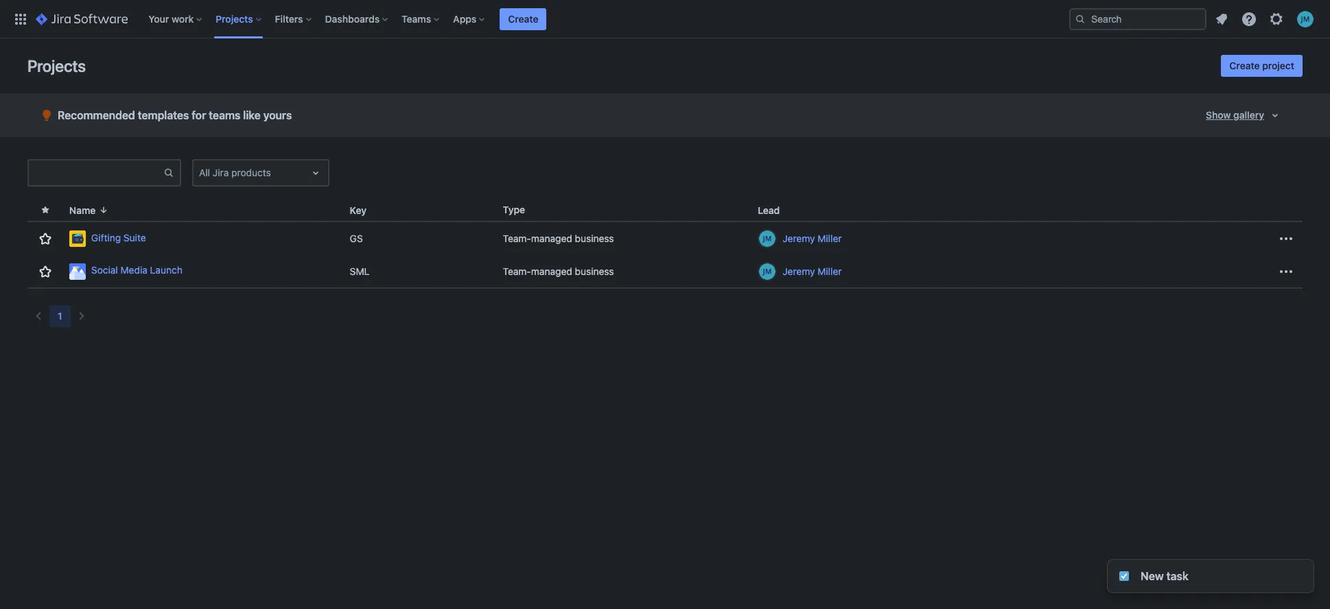 Task type: vqa. For each thing, say whether or not it's contained in the screenshot.
October 2023
no



Task type: describe. For each thing, give the bounding box(es) containing it.
key button
[[344, 202, 383, 218]]

miller for sml
[[818, 265, 842, 277]]

team- for gs
[[503, 233, 531, 244]]

teams button
[[397, 8, 445, 30]]

jeremy miller for gs
[[783, 233, 842, 244]]

lead
[[758, 204, 780, 216]]

your work button
[[144, 8, 207, 30]]

business for sml
[[575, 265, 614, 277]]

name button
[[64, 202, 115, 218]]

appswitcher icon image
[[12, 11, 29, 27]]

jeremy miller for sml
[[783, 265, 842, 277]]

filters button
[[271, 8, 317, 30]]

sml
[[350, 265, 369, 277]]

social media launch
[[91, 264, 182, 276]]

star social media launch image
[[37, 263, 54, 280]]

all jira products
[[199, 167, 271, 178]]

jeremy for gs
[[783, 233, 815, 244]]

gifting suite link
[[69, 231, 339, 247]]

dashboards
[[325, 13, 380, 24]]

star gifting suite image
[[37, 231, 54, 247]]

like
[[243, 109, 261, 121]]

0 horizontal spatial projects
[[27, 56, 86, 75]]

jeremy miller link for gs
[[783, 232, 842, 246]]

team-managed business for gs
[[503, 233, 614, 244]]

show gallery button
[[1198, 104, 1292, 126]]

create for create project
[[1229, 60, 1260, 71]]

gifting
[[91, 232, 121, 243]]

search image
[[1075, 13, 1086, 24]]

recommended
[[58, 109, 135, 121]]

suite
[[123, 232, 146, 243]]

task
[[1166, 570, 1189, 583]]

templates
[[138, 109, 189, 121]]

team-managed business for sml
[[503, 265, 614, 277]]

create for create
[[508, 13, 538, 24]]

more image for sml
[[1278, 263, 1294, 280]]

new
[[1141, 570, 1164, 583]]

key
[[350, 204, 367, 216]]

managed for sml
[[531, 265, 572, 277]]

project
[[1262, 60, 1294, 71]]

type
[[503, 204, 525, 216]]

notifications image
[[1213, 11, 1230, 27]]

create button
[[500, 8, 547, 30]]

teams
[[402, 13, 431, 24]]

more image for gs
[[1278, 231, 1294, 247]]

previous image
[[30, 308, 47, 325]]

for
[[192, 109, 206, 121]]

show gallery
[[1206, 109, 1264, 121]]

launch
[[150, 264, 182, 276]]

settings image
[[1268, 11, 1285, 27]]

next image
[[73, 308, 90, 325]]

recommended templates for teams like yours
[[58, 109, 292, 121]]



Task type: locate. For each thing, give the bounding box(es) containing it.
1 business from the top
[[575, 233, 614, 244]]

1 horizontal spatial projects
[[216, 13, 253, 24]]

create inside primary element
[[508, 13, 538, 24]]

1 managed from the top
[[531, 233, 572, 244]]

create project
[[1229, 60, 1294, 71]]

gs
[[350, 233, 363, 244]]

team-
[[503, 233, 531, 244], [503, 265, 531, 277]]

1 jeremy miller link from the top
[[783, 232, 842, 246]]

apps button
[[449, 8, 490, 30]]

dashboards button
[[321, 8, 393, 30]]

1 miller from the top
[[818, 233, 842, 244]]

managed
[[531, 233, 572, 244], [531, 265, 572, 277]]

media
[[120, 264, 147, 276]]

jeremy
[[783, 233, 815, 244], [783, 265, 815, 277]]

your work
[[148, 13, 194, 24]]

filters
[[275, 13, 303, 24]]

None text field
[[199, 166, 202, 180]]

0 vertical spatial miller
[[818, 233, 842, 244]]

name
[[69, 204, 96, 216]]

primary element
[[8, 0, 1069, 38]]

1 vertical spatial team-managed business
[[503, 265, 614, 277]]

team-managed business
[[503, 233, 614, 244], [503, 265, 614, 277]]

2 business from the top
[[575, 265, 614, 277]]

miller
[[818, 233, 842, 244], [818, 265, 842, 277]]

banner
[[0, 0, 1330, 38]]

1 vertical spatial create
[[1229, 60, 1260, 71]]

more image
[[1278, 231, 1294, 247], [1278, 263, 1294, 280]]

business for gs
[[575, 233, 614, 244]]

1 team- from the top
[[503, 233, 531, 244]]

gallery
[[1233, 109, 1264, 121]]

1 vertical spatial jeremy miller link
[[783, 265, 842, 278]]

new task button
[[1108, 560, 1314, 593]]

social
[[91, 264, 118, 276]]

apps
[[453, 13, 477, 24]]

1 jeremy miller from the top
[[783, 233, 842, 244]]

0 vertical spatial more image
[[1278, 231, 1294, 247]]

work
[[172, 13, 194, 24]]

your profile and settings image
[[1297, 11, 1314, 27]]

1 vertical spatial jeremy
[[783, 265, 815, 277]]

managed for gs
[[531, 233, 572, 244]]

2 team-managed business from the top
[[503, 265, 614, 277]]

jira software image
[[36, 11, 128, 27], [36, 11, 128, 27]]

jeremy miller link
[[783, 232, 842, 246], [783, 265, 842, 278]]

lead button
[[752, 202, 796, 218]]

task icon image
[[1119, 571, 1130, 582]]

0 vertical spatial jeremy miller link
[[783, 232, 842, 246]]

1 jeremy from the top
[[783, 233, 815, 244]]

2 jeremy miller from the top
[[783, 265, 842, 277]]

1
[[58, 310, 62, 322]]

0 vertical spatial create
[[508, 13, 538, 24]]

0 horizontal spatial create
[[508, 13, 538, 24]]

projects
[[216, 13, 253, 24], [27, 56, 86, 75]]

2 team- from the top
[[503, 265, 531, 277]]

1 vertical spatial team-
[[503, 265, 531, 277]]

2 miller from the top
[[818, 265, 842, 277]]

None text field
[[29, 163, 163, 183]]

0 vertical spatial team-managed business
[[503, 233, 614, 244]]

projects right work
[[216, 13, 253, 24]]

1 horizontal spatial create
[[1229, 60, 1260, 71]]

1 vertical spatial miller
[[818, 265, 842, 277]]

create
[[508, 13, 538, 24], [1229, 60, 1260, 71]]

jeremy for sml
[[783, 265, 815, 277]]

2 jeremy from the top
[[783, 265, 815, 277]]

1 vertical spatial jeremy miller
[[783, 265, 842, 277]]

miller for gs
[[818, 233, 842, 244]]

1 vertical spatial business
[[575, 265, 614, 277]]

0 vertical spatial projects
[[216, 13, 253, 24]]

0 vertical spatial business
[[575, 233, 614, 244]]

0 vertical spatial team-
[[503, 233, 531, 244]]

yours
[[263, 109, 292, 121]]

jeremy miller link for sml
[[783, 265, 842, 278]]

2 jeremy miller link from the top
[[783, 265, 842, 278]]

1 vertical spatial managed
[[531, 265, 572, 277]]

team- for sml
[[503, 265, 531, 277]]

projects inside popup button
[[216, 13, 253, 24]]

jira
[[213, 167, 229, 178]]

2 more image from the top
[[1278, 263, 1294, 280]]

all
[[199, 167, 210, 178]]

banner containing your work
[[0, 0, 1330, 38]]

business
[[575, 233, 614, 244], [575, 265, 614, 277]]

0 vertical spatial jeremy miller
[[783, 233, 842, 244]]

2 managed from the top
[[531, 265, 572, 277]]

create project button
[[1221, 55, 1303, 77]]

show
[[1206, 109, 1231, 121]]

1 more image from the top
[[1278, 231, 1294, 247]]

1 vertical spatial more image
[[1278, 263, 1294, 280]]

0 vertical spatial jeremy
[[783, 233, 815, 244]]

new task
[[1141, 570, 1189, 583]]

social media launch link
[[69, 263, 339, 280]]

0 vertical spatial managed
[[531, 233, 572, 244]]

open image
[[307, 165, 324, 181]]

projects down appswitcher icon
[[27, 56, 86, 75]]

Search field
[[1069, 8, 1207, 30]]

jeremy miller
[[783, 233, 842, 244], [783, 265, 842, 277]]

1 button
[[49, 305, 70, 327]]

gifting suite
[[91, 232, 146, 243]]

teams
[[209, 109, 240, 121]]

products
[[231, 167, 271, 178]]

create right apps dropdown button on the top of page
[[508, 13, 538, 24]]

help image
[[1241, 11, 1257, 27]]

projects button
[[212, 8, 267, 30]]

your
[[148, 13, 169, 24]]

1 vertical spatial projects
[[27, 56, 86, 75]]

1 team-managed business from the top
[[503, 233, 614, 244]]

create left project
[[1229, 60, 1260, 71]]



